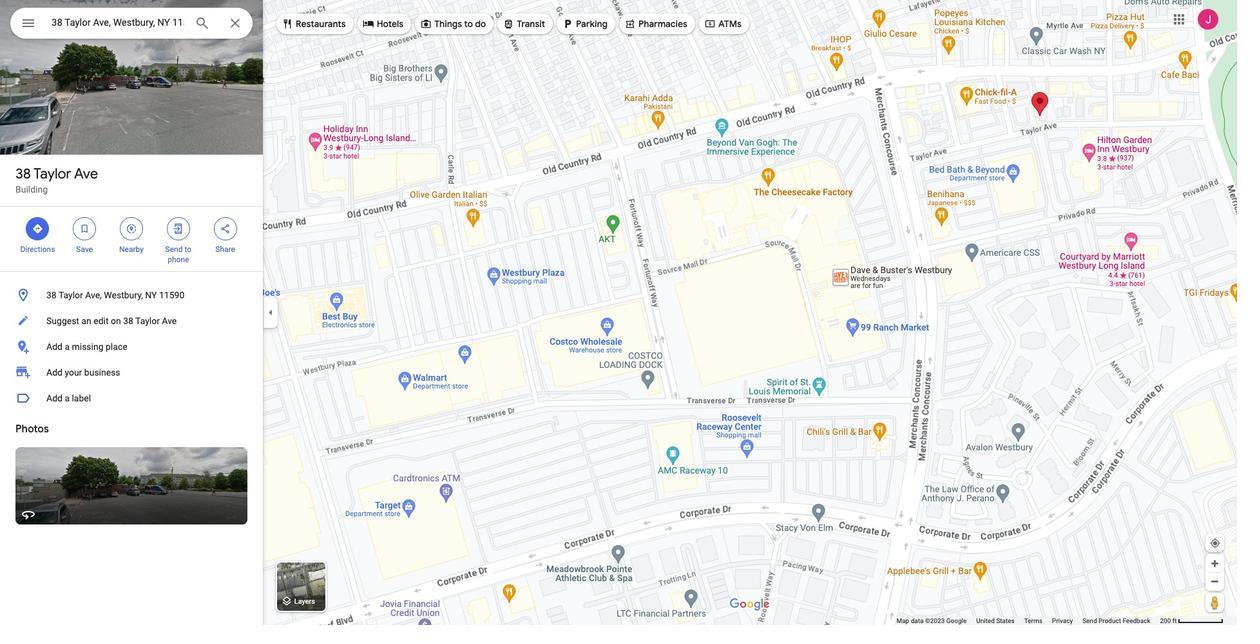 Task type: vqa. For each thing, say whether or not it's contained in the screenshot.
3:02 PM's 'hr'
no



Task type: describe. For each thing, give the bounding box(es) containing it.
feedback
[[1123, 617, 1151, 625]]

 button
[[10, 8, 46, 41]]

38 taylor ave, westbury, ny 11590
[[46, 290, 185, 300]]

share
[[215, 245, 235, 254]]

directions
[[20, 245, 55, 254]]

©2023
[[926, 617, 945, 625]]

layers
[[294, 598, 315, 606]]

actions for 38 taylor ave region
[[0, 207, 263, 271]]

200 ft button
[[1160, 617, 1224, 625]]


[[32, 222, 43, 236]]

ft
[[1173, 617, 1177, 625]]

add a missing place button
[[0, 334, 263, 360]]

map data ©2023 google
[[897, 617, 967, 625]]

38 inside suggest an edit on 38 taylor ave button
[[123, 316, 133, 326]]

ave,
[[85, 290, 102, 300]]

united
[[977, 617, 995, 625]]

show your location image
[[1210, 538, 1221, 549]]

a for label
[[65, 393, 70, 403]]

terms button
[[1025, 617, 1043, 625]]

google account: james peterson  
(james.peterson1902@gmail.com) image
[[1198, 9, 1219, 29]]

save
[[76, 245, 93, 254]]

38 Taylor Ave, Westbury, NY 11590 field
[[10, 8, 253, 39]]

parking
[[576, 18, 608, 30]]

phone
[[168, 255, 189, 264]]

ave inside 38 taylor ave building
[[74, 165, 98, 183]]

taylor for ave
[[34, 165, 71, 183]]

add your business
[[46, 367, 120, 378]]

google
[[947, 617, 967, 625]]

add for add a label
[[46, 393, 62, 403]]

38 taylor ave, westbury, ny 11590 button
[[0, 282, 263, 308]]

do
[[475, 18, 486, 30]]

states
[[997, 617, 1015, 625]]

westbury,
[[104, 290, 143, 300]]

add a label button
[[0, 385, 263, 411]]

add a missing place
[[46, 342, 127, 352]]

a for missing
[[65, 342, 70, 352]]

zoom in image
[[1210, 559, 1220, 568]]


[[503, 17, 515, 31]]

show street view coverage image
[[1206, 593, 1225, 612]]


[[173, 222, 184, 236]]

data
[[911, 617, 924, 625]]

privacy
[[1052, 617, 1073, 625]]


[[704, 17, 716, 31]]

send for send product feedback
[[1083, 617, 1097, 625]]

 parking
[[562, 17, 608, 31]]

business
[[84, 367, 120, 378]]

taylor for ave,
[[59, 290, 83, 300]]

zoom out image
[[1210, 577, 1220, 587]]


[[562, 17, 574, 31]]

atms
[[719, 18, 742, 30]]

2 vertical spatial taylor
[[135, 316, 160, 326]]


[[363, 17, 374, 31]]

send product feedback button
[[1083, 617, 1151, 625]]

hotels
[[377, 18, 404, 30]]


[[79, 222, 90, 236]]

send for send to phone
[[165, 245, 183, 254]]



Task type: locate. For each thing, give the bounding box(es) containing it.
38 inside 38 taylor ave building
[[15, 165, 31, 183]]

product
[[1099, 617, 1121, 625]]

0 vertical spatial 38
[[15, 165, 31, 183]]

ave inside button
[[162, 316, 177, 326]]

1 horizontal spatial 38
[[46, 290, 57, 300]]

1 vertical spatial a
[[65, 393, 70, 403]]

1 vertical spatial taylor
[[59, 290, 83, 300]]

add inside button
[[46, 342, 62, 352]]

2 vertical spatial add
[[46, 393, 62, 403]]

send up phone
[[165, 245, 183, 254]]

1 a from the top
[[65, 342, 70, 352]]


[[21, 14, 36, 32]]

suggest
[[46, 316, 79, 326]]

add
[[46, 342, 62, 352], [46, 367, 62, 378], [46, 393, 62, 403]]

to
[[464, 18, 473, 30], [185, 245, 191, 254]]

0 horizontal spatial 38
[[15, 165, 31, 183]]

google maps element
[[0, 0, 1238, 625]]


[[625, 17, 636, 31]]

2 add from the top
[[46, 367, 62, 378]]

add left label
[[46, 393, 62, 403]]

 things to do
[[420, 17, 486, 31]]

united states button
[[977, 617, 1015, 625]]

1 horizontal spatial to
[[464, 18, 473, 30]]


[[420, 17, 432, 31]]

ave up 
[[74, 165, 98, 183]]

photos
[[15, 423, 49, 436]]

nearby
[[119, 245, 144, 254]]

send left product
[[1083, 617, 1097, 625]]

2 vertical spatial 38
[[123, 316, 133, 326]]

38 taylor ave main content
[[0, 0, 263, 625]]

taylor
[[34, 165, 71, 183], [59, 290, 83, 300], [135, 316, 160, 326]]

send
[[165, 245, 183, 254], [1083, 617, 1097, 625]]

add inside "link"
[[46, 367, 62, 378]]

38 up suggest
[[46, 290, 57, 300]]

38 for ave,
[[46, 290, 57, 300]]

edit
[[94, 316, 109, 326]]

200
[[1160, 617, 1171, 625]]

to left do
[[464, 18, 473, 30]]

add left the your
[[46, 367, 62, 378]]

a
[[65, 342, 70, 352], [65, 393, 70, 403]]

1 vertical spatial add
[[46, 367, 62, 378]]

1 vertical spatial to
[[185, 245, 191, 254]]

1 vertical spatial 38
[[46, 290, 57, 300]]

map
[[897, 617, 910, 625]]

send inside send to phone
[[165, 245, 183, 254]]

send inside button
[[1083, 617, 1097, 625]]

0 vertical spatial to
[[464, 18, 473, 30]]

0 horizontal spatial ave
[[74, 165, 98, 183]]

add down suggest
[[46, 342, 62, 352]]

0 vertical spatial send
[[165, 245, 183, 254]]

ny
[[145, 290, 157, 300]]

 transit
[[503, 17, 545, 31]]

a inside button
[[65, 393, 70, 403]]

38 up building
[[15, 165, 31, 183]]

united states
[[977, 617, 1015, 625]]

building
[[15, 184, 48, 195]]

collapse side panel image
[[264, 306, 278, 320]]

38 for ave
[[15, 165, 31, 183]]

place
[[106, 342, 127, 352]]

1 vertical spatial ave
[[162, 316, 177, 326]]

things
[[435, 18, 462, 30]]

a left the missing
[[65, 342, 70, 352]]

send product feedback
[[1083, 617, 1151, 625]]

2 horizontal spatial 38
[[123, 316, 133, 326]]

1 horizontal spatial send
[[1083, 617, 1097, 625]]

a left label
[[65, 393, 70, 403]]

to inside send to phone
[[185, 245, 191, 254]]

 pharmacies
[[625, 17, 688, 31]]

your
[[65, 367, 82, 378]]

38 inside 38 taylor ave, westbury, ny 11590 button
[[46, 290, 57, 300]]

taylor left ave,
[[59, 290, 83, 300]]


[[282, 17, 293, 31]]

 search field
[[10, 8, 253, 41]]

None field
[[52, 15, 184, 30]]

footer inside google maps element
[[897, 617, 1160, 625]]

200 ft
[[1160, 617, 1177, 625]]

an
[[81, 316, 91, 326]]

missing
[[72, 342, 103, 352]]

taylor down ny
[[135, 316, 160, 326]]

footer containing map data ©2023 google
[[897, 617, 1160, 625]]

footer
[[897, 617, 1160, 625]]

0 vertical spatial taylor
[[34, 165, 71, 183]]

0 horizontal spatial to
[[185, 245, 191, 254]]

privacy button
[[1052, 617, 1073, 625]]


[[126, 222, 137, 236]]

ave
[[74, 165, 98, 183], [162, 316, 177, 326]]

pharmacies
[[639, 18, 688, 30]]

0 horizontal spatial send
[[165, 245, 183, 254]]

1 add from the top
[[46, 342, 62, 352]]

ave down 11590
[[162, 316, 177, 326]]

restaurants
[[296, 18, 346, 30]]

send to phone
[[165, 245, 191, 264]]

38 taylor ave building
[[15, 165, 98, 195]]

0 vertical spatial add
[[46, 342, 62, 352]]

add a label
[[46, 393, 91, 403]]

taylor inside 38 taylor ave building
[[34, 165, 71, 183]]

1 horizontal spatial ave
[[162, 316, 177, 326]]

38
[[15, 165, 31, 183], [46, 290, 57, 300], [123, 316, 133, 326]]

add for add a missing place
[[46, 342, 62, 352]]

0 vertical spatial ave
[[74, 165, 98, 183]]

taylor up building
[[34, 165, 71, 183]]

1 vertical spatial send
[[1083, 617, 1097, 625]]

label
[[72, 393, 91, 403]]

3 add from the top
[[46, 393, 62, 403]]

suggest an edit on 38 taylor ave
[[46, 316, 177, 326]]


[[220, 222, 231, 236]]

add inside button
[[46, 393, 62, 403]]

 restaurants
[[282, 17, 346, 31]]

none field inside the 38 taylor ave, westbury, ny 11590 field
[[52, 15, 184, 30]]

terms
[[1025, 617, 1043, 625]]

add your business link
[[0, 360, 263, 385]]

 atms
[[704, 17, 742, 31]]

0 vertical spatial a
[[65, 342, 70, 352]]

suggest an edit on 38 taylor ave button
[[0, 308, 263, 334]]

 hotels
[[363, 17, 404, 31]]

a inside button
[[65, 342, 70, 352]]

on
[[111, 316, 121, 326]]

38 right 'on'
[[123, 316, 133, 326]]

2 a from the top
[[65, 393, 70, 403]]

to up phone
[[185, 245, 191, 254]]

add for add your business
[[46, 367, 62, 378]]

to inside  things to do
[[464, 18, 473, 30]]

11590
[[159, 290, 185, 300]]

transit
[[517, 18, 545, 30]]



